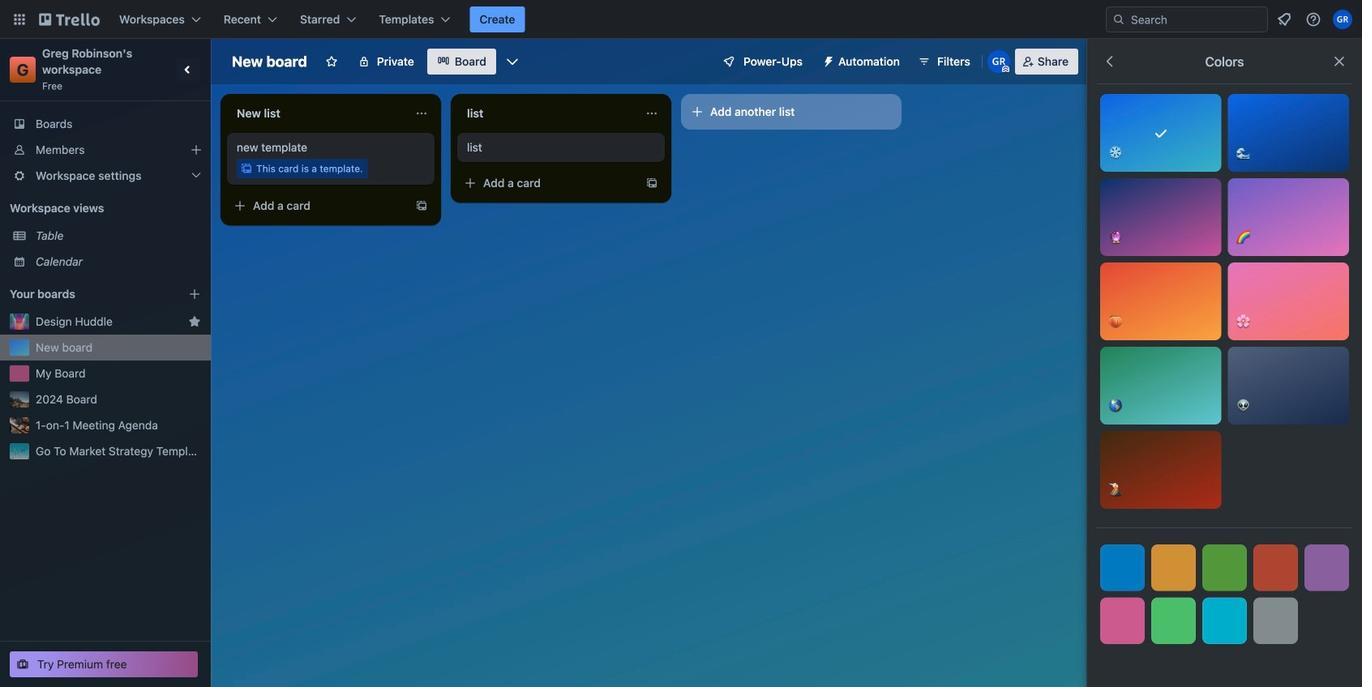 Task type: describe. For each thing, give the bounding box(es) containing it.
back to home image
[[39, 6, 100, 32]]

this member is an admin of this board. image
[[1002, 66, 1009, 73]]

your boards with 6 items element
[[10, 285, 164, 304]]

sm image
[[816, 49, 838, 71]]

0 horizontal spatial greg robinson (gregrobinson96) image
[[987, 50, 1010, 73]]

Search field
[[1125, 8, 1267, 31]]

workspace navigation collapse icon image
[[177, 58, 199, 81]]

starred icon image
[[188, 315, 201, 328]]

create from template… image
[[645, 177, 658, 190]]

Board name text field
[[224, 49, 315, 75]]

add board image
[[188, 288, 201, 301]]



Task type: vqa. For each thing, say whether or not it's contained in the screenshot.
rightmost CREATE FROM TEMPLATE… icon
yes



Task type: locate. For each thing, give the bounding box(es) containing it.
star or unstar board image
[[325, 55, 338, 68]]

0 notifications image
[[1275, 10, 1294, 29]]

greg robinson (gregrobinson96) image
[[1333, 10, 1352, 29], [987, 50, 1010, 73]]

customize views image
[[504, 54, 520, 70]]

1 horizontal spatial greg robinson (gregrobinson96) image
[[1333, 10, 1352, 29]]

primary element
[[0, 0, 1362, 39]]

search image
[[1112, 13, 1125, 26]]

0 vertical spatial greg robinson (gregrobinson96) image
[[1333, 10, 1352, 29]]

None text field
[[227, 101, 409, 126], [457, 101, 639, 126], [227, 101, 409, 126], [457, 101, 639, 126]]

1 vertical spatial greg robinson (gregrobinson96) image
[[987, 50, 1010, 73]]

open information menu image
[[1305, 11, 1322, 28]]

create from template… image
[[415, 199, 428, 212]]



